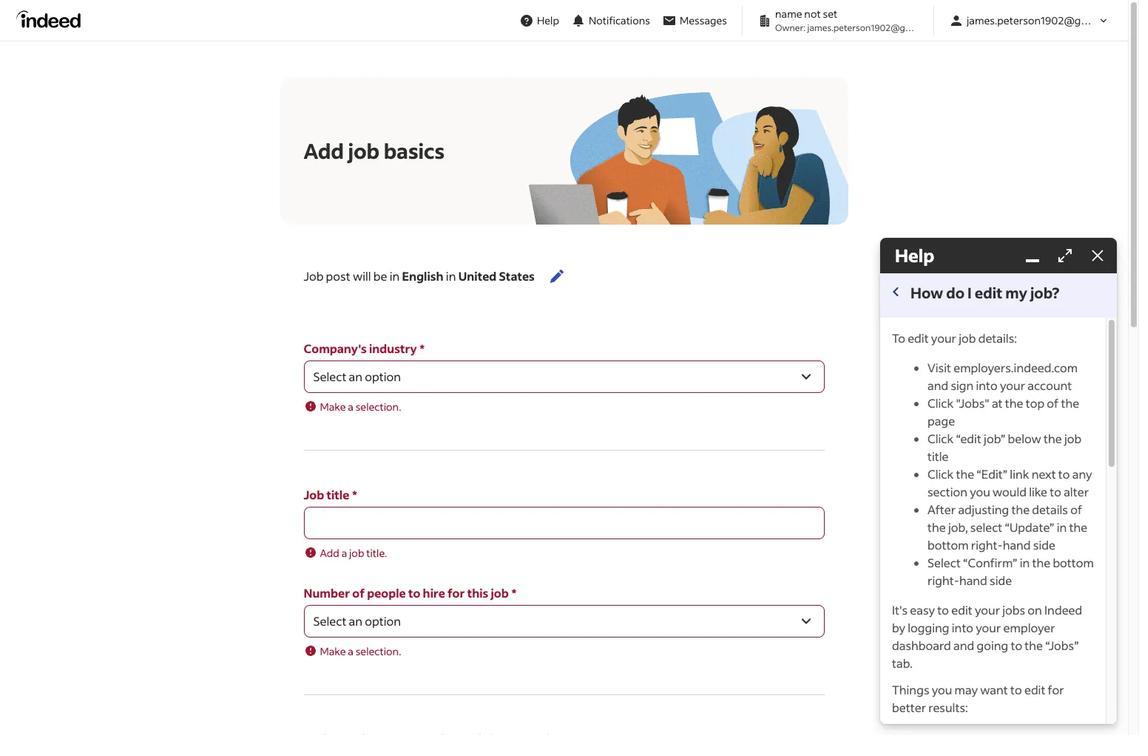 Task type: describe. For each thing, give the bounding box(es) containing it.
not
[[804, 7, 821, 21]]

hire
[[423, 586, 445, 601]]

1 vertical spatial side
[[990, 573, 1012, 589]]

and inside visit employers.indeed.com and sign into your account click "jobs" at the top of the page click "edit job" below the job title click the "edit" link next to any section you would like to alter after adjusting the details of the job, select "update" in the bottom right-hand side select "confirm" in the bottom right-hand side
[[927, 378, 948, 393]]

0 vertical spatial right-
[[971, 538, 1003, 553]]

next
[[1032, 467, 1056, 482]]

job for job post will be in english in united states
[[304, 268, 324, 284]]

the right "below"
[[1044, 431, 1062, 447]]

for inside things you may want to edit for better results:
[[1048, 683, 1064, 698]]

edit inside it's easy to edit your jobs on indeed by logging into your employer dashboard and going to the "jobs" tab.
[[951, 603, 972, 618]]

results:
[[928, 700, 968, 716]]

dashboard
[[892, 638, 951, 654]]

company's
[[304, 341, 367, 356]]

job left title. on the bottom
[[349, 547, 364, 561]]

to right the like
[[1050, 484, 1061, 500]]

into inside visit employers.indeed.com and sign into your account click "jobs" at the top of the page click "edit job" below the job title click the "edit" link next to any section you would like to alter after adjusting the details of the job, select "update" in the bottom right-hand side select "confirm" in the bottom right-hand side
[[976, 378, 998, 393]]

name not set owner: james.peterson1902@gmail.com
[[775, 7, 942, 33]]

it's
[[892, 603, 908, 618]]

employer
[[1003, 621, 1055, 636]]

notifications
[[589, 13, 650, 27]]

the up "update"
[[1011, 502, 1030, 518]]

in right "confirm"
[[1020, 555, 1030, 571]]

in left united
[[446, 268, 456, 284]]

to left the any
[[1058, 467, 1070, 482]]

"edit"
[[977, 467, 1007, 482]]

how do i edit my job? button
[[886, 280, 1111, 312]]

job for job title *
[[304, 487, 324, 503]]

notifications button
[[565, 4, 656, 37]]

"jobs"
[[956, 396, 989, 411]]

* for job title *
[[352, 487, 357, 503]]

the up section on the bottom of the page
[[956, 467, 974, 482]]

1 vertical spatial title
[[326, 487, 349, 503]]

"update"
[[1005, 520, 1054, 535]]

to edit your job details:
[[892, 331, 1017, 346]]

add job basics
[[304, 137, 445, 164]]

i
[[968, 283, 972, 303]]

in down "details"
[[1057, 520, 1067, 535]]

minimize image
[[1024, 247, 1041, 265]]

the down alter
[[1069, 520, 1087, 535]]

like
[[1029, 484, 1047, 500]]

sign
[[951, 378, 974, 393]]

things
[[892, 683, 929, 698]]

to right easy
[[937, 603, 949, 618]]

details:
[[978, 331, 1017, 346]]

how
[[910, 283, 943, 303]]

set
[[823, 7, 837, 21]]

1 click from the top
[[927, 396, 954, 411]]

add for add job basics
[[304, 137, 344, 164]]

2 vertical spatial *
[[512, 586, 516, 601]]

title.
[[366, 547, 387, 561]]

make a selection. for industry
[[320, 400, 401, 414]]

would
[[993, 484, 1027, 500]]

0 vertical spatial bottom
[[927, 538, 969, 553]]

edit inside things you may want to edit for better results:
[[1024, 683, 1045, 698]]

name not set owner: james.peterson1902@gmail.com element
[[751, 6, 942, 35]]

account
[[1028, 378, 1072, 393]]

name
[[775, 7, 802, 21]]

adjusting
[[958, 502, 1009, 518]]

1 horizontal spatial bottom
[[1053, 555, 1094, 571]]

expand view image
[[1056, 247, 1074, 265]]

it's easy to edit your jobs on indeed by logging into your employer dashboard and going to the "jobs" tab.
[[892, 603, 1082, 672]]

make for company's
[[320, 400, 346, 414]]

things you may want to edit for better results:
[[892, 683, 1064, 716]]

james.peterson1902@gmail.com button
[[943, 7, 1124, 34]]

do
[[946, 283, 965, 303]]

job"
[[984, 431, 1005, 447]]

any
[[1072, 467, 1092, 482]]

basics
[[384, 137, 445, 164]]

1 vertical spatial right-
[[927, 573, 959, 589]]

messages
[[680, 13, 727, 27]]

the inside it's easy to edit your jobs on indeed by logging into your employer dashboard and going to the "jobs" tab.
[[1025, 638, 1043, 654]]

indeed
[[1044, 603, 1082, 618]]

how do i edit my job?
[[910, 283, 1059, 303]]

after
[[927, 502, 956, 518]]

details
[[1032, 502, 1068, 518]]

make a selection. for of
[[320, 645, 401, 659]]

top
[[1026, 396, 1044, 411]]

may
[[955, 683, 978, 698]]

number of people to hire for this job *
[[304, 586, 516, 601]]

going
[[977, 638, 1008, 654]]

easy
[[910, 603, 935, 618]]

by
[[892, 621, 905, 636]]

job post language or country image
[[548, 268, 566, 285]]

english
[[402, 268, 444, 284]]

link
[[1010, 467, 1029, 482]]

add for add a job title.
[[320, 547, 339, 561]]



Task type: vqa. For each thing, say whether or not it's contained in the screenshot.
hire
yes



Task type: locate. For each thing, give the bounding box(es) containing it.
edit right want
[[1024, 683, 1045, 698]]

1 vertical spatial and
[[953, 638, 974, 654]]

your left "jobs"
[[975, 603, 1000, 618]]

select
[[970, 520, 1002, 535]]

selection. for industry
[[356, 400, 401, 414]]

a down number
[[348, 645, 353, 659]]

job post will be in english in united states
[[304, 268, 535, 284]]

1 error image from the top
[[304, 400, 317, 413]]

0 vertical spatial help
[[537, 13, 559, 27]]

0 horizontal spatial bottom
[[927, 538, 969, 553]]

click up page
[[927, 396, 954, 411]]

0 vertical spatial of
[[1047, 396, 1059, 411]]

company's industry *
[[304, 341, 424, 356]]

to
[[892, 331, 905, 346]]

close image
[[1089, 247, 1106, 265]]

1 horizontal spatial for
[[1048, 683, 1064, 698]]

title down page
[[927, 449, 949, 464]]

job inside visit employers.indeed.com and sign into your account click "jobs" at the top of the page click "edit job" below the job title click the "edit" link next to any section you would like to alter after adjusting the details of the job, select "update" in the bottom right-hand side select "confirm" in the bottom right-hand side
[[1064, 431, 1082, 447]]

error image for job title
[[304, 547, 317, 560]]

* right industry
[[420, 341, 424, 356]]

2 vertical spatial of
[[352, 586, 365, 601]]

1 vertical spatial make
[[320, 645, 346, 659]]

to left 'hire'
[[408, 586, 420, 601]]

section
[[927, 484, 967, 500]]

make down company's
[[320, 400, 346, 414]]

a for of
[[348, 645, 353, 659]]

job title *
[[304, 487, 357, 503]]

add
[[304, 137, 344, 164], [320, 547, 339, 561]]

the down account
[[1061, 396, 1079, 411]]

title up add a job title.
[[326, 487, 349, 503]]

in right be
[[390, 268, 400, 284]]

post
[[326, 268, 350, 284]]

will
[[353, 268, 371, 284]]

into right logging
[[952, 621, 973, 636]]

edit right i
[[975, 283, 1002, 303]]

job left post
[[304, 268, 324, 284]]

2 horizontal spatial of
[[1070, 502, 1082, 518]]

your down employers.indeed.com
[[1000, 378, 1025, 393]]

0 vertical spatial selection.
[[356, 400, 401, 414]]

error image down number
[[304, 645, 317, 658]]

"jobs"
[[1045, 638, 1079, 654]]

for
[[447, 586, 465, 601], [1048, 683, 1064, 698]]

0 vertical spatial a
[[348, 400, 353, 414]]

* up add a job title.
[[352, 487, 357, 503]]

of down alter
[[1070, 502, 1082, 518]]

0 vertical spatial *
[[420, 341, 424, 356]]

0 horizontal spatial side
[[990, 573, 1012, 589]]

title inside visit employers.indeed.com and sign into your account click "jobs" at the top of the page click "edit job" below the job title click the "edit" link next to any section you would like to alter after adjusting the details of the job, select "update" in the bottom right-hand side select "confirm" in the bottom right-hand side
[[927, 449, 949, 464]]

0 horizontal spatial help
[[537, 13, 559, 27]]

1 vertical spatial job
[[304, 487, 324, 503]]

0 vertical spatial make
[[320, 400, 346, 414]]

1 horizontal spatial right-
[[971, 538, 1003, 553]]

help
[[537, 13, 559, 27], [895, 244, 934, 267]]

you
[[970, 484, 990, 500], [932, 683, 952, 698]]

error image down company's
[[304, 400, 317, 413]]

1 horizontal spatial *
[[420, 341, 424, 356]]

people
[[367, 586, 406, 601]]

selection. for of
[[356, 645, 401, 659]]

1 make from the top
[[320, 400, 346, 414]]

None field
[[304, 507, 824, 540]]

make down number
[[320, 645, 346, 659]]

error image
[[304, 400, 317, 413], [304, 547, 317, 560], [304, 645, 317, 658]]

side down "confirm"
[[990, 573, 1012, 589]]

for down ""jobs""
[[1048, 683, 1064, 698]]

on
[[1028, 603, 1042, 618]]

1 vertical spatial bottom
[[1053, 555, 1094, 571]]

edit inside how do i edit my job? button
[[975, 283, 1002, 303]]

1 vertical spatial for
[[1048, 683, 1064, 698]]

1 horizontal spatial into
[[976, 378, 998, 393]]

0 vertical spatial make a selection.
[[320, 400, 401, 414]]

at
[[992, 396, 1003, 411]]

logging
[[908, 621, 949, 636]]

messages link
[[656, 7, 733, 34]]

2 job from the top
[[304, 487, 324, 503]]

"confirm"
[[963, 555, 1017, 571]]

edit
[[975, 283, 1002, 303], [908, 331, 929, 346], [951, 603, 972, 618], [1024, 683, 1045, 698]]

click up section on the bottom of the page
[[927, 467, 954, 482]]

1 vertical spatial a
[[341, 547, 347, 561]]

0 vertical spatial side
[[1033, 538, 1055, 553]]

job left details:
[[959, 331, 976, 346]]

click down page
[[927, 431, 954, 447]]

1 job from the top
[[304, 268, 324, 284]]

1 vertical spatial add
[[320, 547, 339, 561]]

* for company's industry *
[[420, 341, 424, 356]]

0 vertical spatial hand
[[1003, 538, 1031, 553]]

0 horizontal spatial james.peterson1902@gmail.com
[[807, 22, 942, 33]]

1 vertical spatial hand
[[959, 573, 987, 589]]

to
[[1058, 467, 1070, 482], [1050, 484, 1061, 500], [408, 586, 420, 601], [937, 603, 949, 618], [1011, 638, 1022, 654], [1010, 683, 1022, 698]]

2 make a selection. from the top
[[320, 645, 401, 659]]

0 vertical spatial and
[[927, 378, 948, 393]]

for left this
[[447, 586, 465, 601]]

0 vertical spatial error image
[[304, 400, 317, 413]]

error image left add a job title.
[[304, 547, 317, 560]]

make a selection.
[[320, 400, 401, 414], [320, 645, 401, 659]]

0 horizontal spatial *
[[352, 487, 357, 503]]

right-
[[971, 538, 1003, 553], [927, 573, 959, 589]]

selection. down company's industry *
[[356, 400, 401, 414]]

states
[[499, 268, 535, 284]]

make a selection. down company's industry *
[[320, 400, 401, 414]]

* right this
[[512, 586, 516, 601]]

into
[[976, 378, 998, 393], [952, 621, 973, 636]]

your up visit
[[931, 331, 956, 346]]

1 vertical spatial of
[[1070, 502, 1082, 518]]

want
[[980, 683, 1008, 698]]

0 vertical spatial job
[[304, 268, 324, 284]]

you inside visit employers.indeed.com and sign into your account click "jobs" at the top of the page click "edit job" below the job title click the "edit" link next to any section you would like to alter after adjusting the details of the job, select "update" in the bottom right-hand side select "confirm" in the bottom right-hand side
[[970, 484, 990, 500]]

help up how
[[895, 244, 934, 267]]

0 vertical spatial you
[[970, 484, 990, 500]]

help button
[[513, 7, 565, 34]]

your up going
[[976, 621, 1001, 636]]

a for industry
[[348, 400, 353, 414]]

0 horizontal spatial into
[[952, 621, 973, 636]]

below
[[1008, 431, 1041, 447]]

a down company's industry *
[[348, 400, 353, 414]]

1 vertical spatial *
[[352, 487, 357, 503]]

add a job title.
[[320, 547, 387, 561]]

job up the any
[[1064, 431, 1082, 447]]

2 vertical spatial error image
[[304, 645, 317, 658]]

1 vertical spatial click
[[927, 431, 954, 447]]

and down visit
[[927, 378, 948, 393]]

2 vertical spatial click
[[927, 467, 954, 482]]

into inside it's easy to edit your jobs on indeed by logging into your employer dashboard and going to the "jobs" tab.
[[952, 621, 973, 636]]

0 vertical spatial into
[[976, 378, 998, 393]]

hand
[[1003, 538, 1031, 553], [959, 573, 987, 589]]

2 make from the top
[[320, 645, 346, 659]]

0 horizontal spatial right-
[[927, 573, 959, 589]]

0 vertical spatial click
[[927, 396, 954, 411]]

1 horizontal spatial james.peterson1902@gmail.com
[[967, 13, 1124, 27]]

to down employer
[[1011, 638, 1022, 654]]

1 horizontal spatial and
[[953, 638, 974, 654]]

3 click from the top
[[927, 467, 954, 482]]

the down after on the bottom
[[927, 520, 946, 535]]

james.peterson1902@gmail.com inside name not set owner: james.peterson1902@gmail.com
[[807, 22, 942, 33]]

0 vertical spatial add
[[304, 137, 344, 164]]

and left going
[[953, 638, 974, 654]]

error image for number of people to hire for this job
[[304, 645, 317, 658]]

*
[[420, 341, 424, 356], [352, 487, 357, 503], [512, 586, 516, 601]]

into up at
[[976, 378, 998, 393]]

edit right to
[[908, 331, 929, 346]]

1 vertical spatial selection.
[[356, 645, 401, 659]]

0 horizontal spatial title
[[326, 487, 349, 503]]

indeed home image
[[16, 10, 87, 28]]

of left people
[[352, 586, 365, 601]]

jobs
[[1002, 603, 1025, 618]]

this
[[467, 586, 488, 601]]

the down employer
[[1025, 638, 1043, 654]]

1 make a selection. from the top
[[320, 400, 401, 414]]

hand down "update"
[[1003, 538, 1031, 553]]

make for number
[[320, 645, 346, 659]]

of right 'top'
[[1047, 396, 1059, 411]]

1 horizontal spatial help
[[895, 244, 934, 267]]

help left the notifications popup button
[[537, 13, 559, 27]]

edit right easy
[[951, 603, 972, 618]]

your inside visit employers.indeed.com and sign into your account click "jobs" at the top of the page click "edit job" below the job title click the "edit" link next to any section you would like to alter after adjusting the details of the job, select "update" in the bottom right-hand side select "confirm" in the bottom right-hand side
[[1000, 378, 1025, 393]]

1 selection. from the top
[[356, 400, 401, 414]]

title
[[927, 449, 949, 464], [326, 487, 349, 503]]

the right at
[[1005, 396, 1023, 411]]

and
[[927, 378, 948, 393], [953, 638, 974, 654]]

page
[[927, 413, 955, 429]]

side down "update"
[[1033, 538, 1055, 553]]

bottom up indeed
[[1053, 555, 1094, 571]]

1 horizontal spatial you
[[970, 484, 990, 500]]

bottom up select
[[927, 538, 969, 553]]

a left title. on the bottom
[[341, 547, 347, 561]]

to right want
[[1010, 683, 1022, 698]]

1 horizontal spatial title
[[927, 449, 949, 464]]

you inside things you may want to edit for better results:
[[932, 683, 952, 698]]

0 horizontal spatial you
[[932, 683, 952, 698]]

selection. down people
[[356, 645, 401, 659]]

0 horizontal spatial of
[[352, 586, 365, 601]]

3 error image from the top
[[304, 645, 317, 658]]

you up adjusting
[[970, 484, 990, 500]]

2 horizontal spatial *
[[512, 586, 516, 601]]

and inside it's easy to edit your jobs on indeed by logging into your employer dashboard and going to the "jobs" tab.
[[953, 638, 974, 654]]

help inside help button
[[537, 13, 559, 27]]

united
[[458, 268, 497, 284]]

2 selection. from the top
[[356, 645, 401, 659]]

number
[[304, 586, 350, 601]]

select
[[927, 555, 961, 571]]

job left basics
[[348, 137, 379, 164]]

job right this
[[491, 586, 509, 601]]

2 error image from the top
[[304, 547, 317, 560]]

"edit
[[956, 431, 981, 447]]

you up results: on the right
[[932, 683, 952, 698]]

click
[[927, 396, 954, 411], [927, 431, 954, 447], [927, 467, 954, 482]]

0 vertical spatial for
[[447, 586, 465, 601]]

tab.
[[892, 656, 913, 672]]

2 click from the top
[[927, 431, 954, 447]]

1 horizontal spatial of
[[1047, 396, 1059, 411]]

job up add a job title.
[[304, 487, 324, 503]]

1 vertical spatial make a selection.
[[320, 645, 401, 659]]

employers.indeed.com
[[954, 360, 1078, 376]]

1 horizontal spatial side
[[1033, 538, 1055, 553]]

job?
[[1030, 283, 1059, 303]]

my
[[1005, 283, 1027, 303]]

1 vertical spatial into
[[952, 621, 973, 636]]

1 vertical spatial error image
[[304, 547, 317, 560]]

industry
[[369, 341, 417, 356]]

in
[[390, 268, 400, 284], [446, 268, 456, 284], [1057, 520, 1067, 535], [1020, 555, 1030, 571]]

job
[[304, 268, 324, 284], [304, 487, 324, 503]]

job,
[[948, 520, 968, 535]]

the
[[1005, 396, 1023, 411], [1061, 396, 1079, 411], [1044, 431, 1062, 447], [956, 467, 974, 482], [1011, 502, 1030, 518], [927, 520, 946, 535], [1069, 520, 1087, 535], [1032, 555, 1050, 571], [1025, 638, 1043, 654]]

owner:
[[775, 22, 806, 33]]

1 vertical spatial you
[[932, 683, 952, 698]]

0 horizontal spatial hand
[[959, 573, 987, 589]]

james.peterson1902@gmail.com
[[967, 13, 1124, 27], [807, 22, 942, 33]]

be
[[373, 268, 387, 284]]

better
[[892, 700, 926, 716]]

visit
[[927, 360, 951, 376]]

to inside things you may want to edit for better results:
[[1010, 683, 1022, 698]]

make
[[320, 400, 346, 414], [320, 645, 346, 659]]

hand down "confirm"
[[959, 573, 987, 589]]

james.peterson1902@gmail.com inside 'dropdown button'
[[967, 13, 1124, 27]]

a for title
[[341, 547, 347, 561]]

a
[[348, 400, 353, 414], [341, 547, 347, 561], [348, 645, 353, 659]]

of
[[1047, 396, 1059, 411], [1070, 502, 1082, 518], [352, 586, 365, 601]]

alter
[[1064, 484, 1089, 500]]

2 vertical spatial a
[[348, 645, 353, 659]]

0 horizontal spatial and
[[927, 378, 948, 393]]

0 horizontal spatial for
[[447, 586, 465, 601]]

the down "update"
[[1032, 555, 1050, 571]]

1 horizontal spatial hand
[[1003, 538, 1031, 553]]

make a selection. down people
[[320, 645, 401, 659]]

0 vertical spatial title
[[927, 449, 949, 464]]

visit employers.indeed.com and sign into your account click "jobs" at the top of the page click "edit job" below the job title click the "edit" link next to any section you would like to alter after adjusting the details of the job, select "update" in the bottom right-hand side select "confirm" in the bottom right-hand side
[[927, 360, 1094, 589]]

side
[[1033, 538, 1055, 553], [990, 573, 1012, 589]]

1 vertical spatial help
[[895, 244, 934, 267]]



